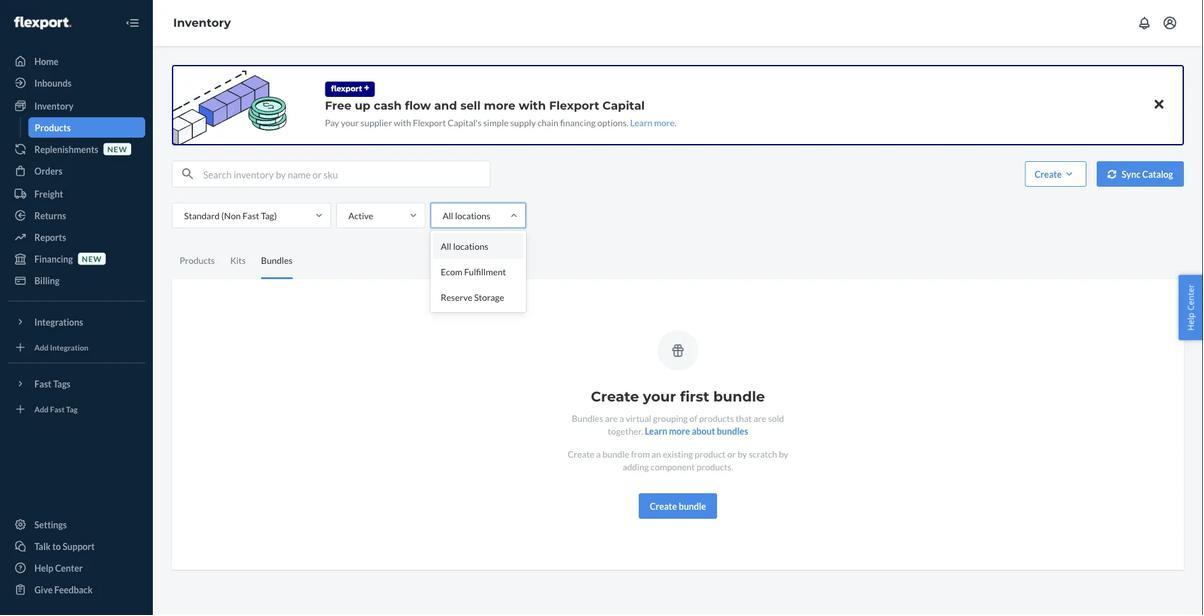 Task type: describe. For each thing, give the bounding box(es) containing it.
component
[[651, 461, 695, 472]]

from
[[631, 448, 650, 459]]

of
[[690, 413, 698, 424]]

learn more about bundles
[[645, 425, 749, 436]]

1 vertical spatial more
[[655, 117, 675, 128]]

billing
[[34, 275, 60, 286]]

up
[[355, 98, 371, 112]]

standard (non fast tag)
[[184, 210, 277, 221]]

(non
[[222, 210, 241, 221]]

reserve
[[441, 292, 473, 302]]

help inside button
[[1186, 313, 1197, 331]]

sell
[[461, 98, 481, 112]]

create your first bundle
[[591, 388, 766, 405]]

financing
[[561, 117, 596, 128]]

flow
[[405, 98, 431, 112]]

about
[[692, 425, 716, 436]]

fulfillment
[[464, 266, 506, 277]]

inbounds
[[34, 77, 72, 88]]

0 horizontal spatial with
[[394, 117, 411, 128]]

that
[[736, 413, 752, 424]]

give
[[34, 584, 53, 595]]

free
[[325, 98, 352, 112]]

an
[[652, 448, 662, 459]]

.
[[675, 117, 677, 128]]

reports link
[[8, 227, 145, 247]]

support
[[63, 541, 95, 552]]

feedback
[[54, 584, 93, 595]]

inbounds link
[[8, 73, 145, 93]]

0 vertical spatial locations
[[455, 210, 491, 221]]

standard
[[184, 210, 220, 221]]

orders
[[34, 165, 63, 176]]

0 vertical spatial more
[[484, 98, 516, 112]]

create for create your first bundle
[[591, 388, 639, 405]]

products link
[[28, 117, 145, 138]]

integrations button
[[8, 312, 145, 332]]

talk to support
[[34, 541, 95, 552]]

1 vertical spatial locations
[[453, 241, 489, 251]]

bundles for bundles are a virtual grouping of products that are sold together.
[[572, 413, 604, 424]]

a inside create a bundle from an existing product or by scratch by adding component products.
[[597, 448, 601, 459]]

ecom fulfillment
[[441, 266, 506, 277]]

freight
[[34, 188, 63, 199]]

tag
[[66, 404, 78, 414]]

returns link
[[8, 205, 145, 226]]

reserve storage
[[441, 292, 505, 302]]

and
[[434, 98, 457, 112]]

1 vertical spatial all locations
[[441, 241, 489, 251]]

your inside the free up cash flow and sell more with flexport capital pay your supplier with flexport capital's simple supply chain financing options. learn more .
[[341, 117, 359, 128]]

sync
[[1122, 169, 1141, 179]]

1 vertical spatial products
[[180, 255, 215, 266]]

add integration
[[34, 343, 89, 352]]

1 horizontal spatial your
[[643, 388, 676, 405]]

add integration link
[[8, 337, 145, 358]]

storage
[[474, 292, 505, 302]]

sync catalog
[[1122, 169, 1174, 179]]

add for add fast tag
[[34, 404, 49, 414]]

0 horizontal spatial flexport
[[413, 117, 446, 128]]

returns
[[34, 210, 66, 221]]

add fast tag
[[34, 404, 78, 414]]

more inside button
[[670, 425, 691, 436]]

learn more link
[[631, 117, 675, 128]]

products.
[[697, 461, 734, 472]]

0 horizontal spatial help center
[[34, 562, 83, 573]]

new for replenishments
[[107, 144, 127, 154]]

learn more about bundles button
[[645, 424, 749, 437]]

a inside bundles are a virtual grouping of products that are sold together.
[[620, 413, 624, 424]]

grouping
[[653, 413, 688, 424]]

fast tags
[[34, 378, 71, 389]]

fast tags button
[[8, 373, 145, 394]]

sync alt image
[[1108, 170, 1117, 179]]

options.
[[598, 117, 629, 128]]

scratch
[[749, 448, 778, 459]]

create a bundle from an existing product or by scratch by adding component products.
[[568, 448, 789, 472]]

to
[[52, 541, 61, 552]]

Search inventory by name or sku text field
[[203, 161, 490, 187]]

learn inside the free up cash flow and sell more with flexport capital pay your supplier with flexport capital's simple supply chain financing options. learn more .
[[631, 117, 653, 128]]

create button
[[1026, 161, 1087, 187]]

supply
[[511, 117, 536, 128]]

catalog
[[1143, 169, 1174, 179]]

2 are from the left
[[754, 413, 767, 424]]

bundles are a virtual grouping of products that are sold together.
[[572, 413, 785, 436]]

open notifications image
[[1138, 15, 1153, 31]]

replenishments
[[34, 144, 98, 155]]

help center button
[[1179, 275, 1204, 340]]

create bundle link
[[639, 493, 718, 519]]

reports
[[34, 232, 66, 243]]

sync catalog button
[[1098, 161, 1185, 187]]

new for financing
[[82, 254, 102, 263]]

products
[[700, 413, 734, 424]]

capital's
[[448, 117, 482, 128]]

create for create a bundle from an existing product or by scratch by adding component products.
[[568, 448, 595, 459]]



Task type: vqa. For each thing, say whether or not it's contained in the screenshot.
Returns LINK
yes



Task type: locate. For each thing, give the bounding box(es) containing it.
1 vertical spatial learn
[[645, 425, 668, 436]]

fast left tag)
[[243, 210, 259, 221]]

learn
[[631, 117, 653, 128], [645, 425, 668, 436]]

create inside button
[[1035, 169, 1063, 179]]

your right pay
[[341, 117, 359, 128]]

add fast tag link
[[8, 399, 145, 419]]

with up the supply
[[519, 98, 546, 112]]

0 vertical spatial fast
[[243, 210, 259, 221]]

center
[[1186, 284, 1197, 310], [55, 562, 83, 573]]

inventory
[[173, 16, 231, 30], [34, 100, 74, 111]]

close image
[[1156, 97, 1164, 112]]

freight link
[[8, 184, 145, 204]]

your up grouping
[[643, 388, 676, 405]]

settings link
[[8, 514, 145, 535]]

give feedback button
[[8, 579, 145, 600]]

kits
[[230, 255, 246, 266]]

help center
[[1186, 284, 1197, 331], [34, 562, 83, 573]]

1 horizontal spatial inventory link
[[173, 16, 231, 30]]

1 horizontal spatial a
[[620, 413, 624, 424]]

0 horizontal spatial bundles
[[261, 255, 293, 266]]

by right or
[[738, 448, 748, 459]]

learn down grouping
[[645, 425, 668, 436]]

talk to support button
[[8, 536, 145, 556]]

1 vertical spatial inventory link
[[8, 96, 145, 116]]

together.
[[608, 425, 644, 436]]

ecom
[[441, 266, 463, 277]]

0 vertical spatial help
[[1186, 313, 1197, 331]]

1 horizontal spatial center
[[1186, 284, 1197, 310]]

1 add from the top
[[34, 343, 49, 352]]

0 vertical spatial all
[[443, 210, 454, 221]]

capital
[[603, 98, 645, 112]]

bundles left virtual
[[572, 413, 604, 424]]

1 horizontal spatial products
[[180, 255, 215, 266]]

1 by from the left
[[738, 448, 748, 459]]

2 add from the top
[[34, 404, 49, 414]]

1 horizontal spatial by
[[779, 448, 789, 459]]

open account menu image
[[1163, 15, 1178, 31]]

0 vertical spatial inventory
[[173, 16, 231, 30]]

2 horizontal spatial bundle
[[714, 388, 766, 405]]

locations
[[455, 210, 491, 221], [453, 241, 489, 251]]

1 horizontal spatial inventory
[[173, 16, 231, 30]]

first
[[680, 388, 710, 405]]

1 horizontal spatial help center
[[1186, 284, 1197, 331]]

1 vertical spatial bundle
[[603, 448, 630, 459]]

create for create bundle
[[650, 501, 677, 511]]

add for add integration
[[34, 343, 49, 352]]

0 vertical spatial with
[[519, 98, 546, 112]]

2 vertical spatial bundle
[[679, 501, 707, 511]]

0 vertical spatial flexport
[[549, 98, 600, 112]]

center inside button
[[1186, 284, 1197, 310]]

home link
[[8, 51, 145, 71]]

0 vertical spatial learn
[[631, 117, 653, 128]]

new down reports link
[[82, 254, 102, 263]]

1 vertical spatial fast
[[34, 378, 51, 389]]

products up replenishments
[[35, 122, 71, 133]]

0 horizontal spatial help
[[34, 562, 53, 573]]

create for create
[[1035, 169, 1063, 179]]

0 horizontal spatial inventory
[[34, 100, 74, 111]]

sold
[[769, 413, 785, 424]]

1 vertical spatial bundles
[[572, 413, 604, 424]]

close navigation image
[[125, 15, 140, 31]]

give feedback
[[34, 584, 93, 595]]

bundles right the kits
[[261, 255, 293, 266]]

by
[[738, 448, 748, 459], [779, 448, 789, 459]]

new
[[107, 144, 127, 154], [82, 254, 102, 263]]

0 vertical spatial center
[[1186, 284, 1197, 310]]

a up together.
[[620, 413, 624, 424]]

create
[[1035, 169, 1063, 179], [591, 388, 639, 405], [568, 448, 595, 459], [650, 501, 677, 511]]

help center link
[[8, 558, 145, 578]]

1 vertical spatial help center
[[34, 562, 83, 573]]

flexport
[[549, 98, 600, 112], [413, 117, 446, 128]]

adding
[[623, 461, 649, 472]]

2 by from the left
[[779, 448, 789, 459]]

create inside button
[[650, 501, 677, 511]]

0 horizontal spatial are
[[605, 413, 618, 424]]

0 vertical spatial a
[[620, 413, 624, 424]]

add down fast tags
[[34, 404, 49, 414]]

flexport down flow
[[413, 117, 446, 128]]

are left sold
[[754, 413, 767, 424]]

virtual
[[626, 413, 652, 424]]

1 horizontal spatial are
[[754, 413, 767, 424]]

0 horizontal spatial center
[[55, 562, 83, 573]]

1 horizontal spatial bundles
[[572, 413, 604, 424]]

simple
[[484, 117, 509, 128]]

integration
[[50, 343, 89, 352]]

settings
[[34, 519, 67, 530]]

1 vertical spatial your
[[643, 388, 676, 405]]

or
[[728, 448, 736, 459]]

supplier
[[361, 117, 392, 128]]

0 horizontal spatial inventory link
[[8, 96, 145, 116]]

1 vertical spatial new
[[82, 254, 102, 263]]

1 horizontal spatial help
[[1186, 313, 1197, 331]]

inventory link
[[173, 16, 231, 30], [8, 96, 145, 116]]

0 vertical spatial products
[[35, 122, 71, 133]]

by right scratch
[[779, 448, 789, 459]]

with
[[519, 98, 546, 112], [394, 117, 411, 128]]

1 are from the left
[[605, 413, 618, 424]]

1 horizontal spatial flexport
[[549, 98, 600, 112]]

existing
[[663, 448, 693, 459]]

bundles inside bundles are a virtual grouping of products that are sold together.
[[572, 413, 604, 424]]

pay
[[325, 117, 339, 128]]

new down products link
[[107, 144, 127, 154]]

0 vertical spatial inventory link
[[173, 16, 231, 30]]

home
[[34, 56, 59, 67]]

fast inside dropdown button
[[34, 378, 51, 389]]

fast left tags
[[34, 378, 51, 389]]

0 horizontal spatial bundle
[[603, 448, 630, 459]]

a left from
[[597, 448, 601, 459]]

bundles
[[717, 425, 749, 436]]

0 horizontal spatial a
[[597, 448, 601, 459]]

fast left the tag
[[50, 404, 65, 414]]

flexport up financing
[[549, 98, 600, 112]]

bundle up that
[[714, 388, 766, 405]]

create bundle
[[650, 501, 707, 511]]

1 vertical spatial a
[[597, 448, 601, 459]]

cash
[[374, 98, 402, 112]]

your
[[341, 117, 359, 128], [643, 388, 676, 405]]

bundles for bundles
[[261, 255, 293, 266]]

0 horizontal spatial by
[[738, 448, 748, 459]]

1 vertical spatial center
[[55, 562, 83, 573]]

tags
[[53, 378, 71, 389]]

0 vertical spatial new
[[107, 144, 127, 154]]

bundle inside button
[[679, 501, 707, 511]]

bundle
[[714, 388, 766, 405], [603, 448, 630, 459], [679, 501, 707, 511]]

0 vertical spatial bundle
[[714, 388, 766, 405]]

1 horizontal spatial bundle
[[679, 501, 707, 511]]

talk
[[34, 541, 51, 552]]

0 horizontal spatial products
[[35, 122, 71, 133]]

more
[[484, 98, 516, 112], [655, 117, 675, 128], [670, 425, 691, 436]]

more up simple
[[484, 98, 516, 112]]

0 vertical spatial your
[[341, 117, 359, 128]]

0 vertical spatial help center
[[1186, 284, 1197, 331]]

0 horizontal spatial new
[[82, 254, 102, 263]]

with down cash
[[394, 117, 411, 128]]

1 vertical spatial with
[[394, 117, 411, 128]]

1 vertical spatial add
[[34, 404, 49, 414]]

orders link
[[8, 161, 145, 181]]

0 vertical spatial add
[[34, 343, 49, 352]]

add left integration on the bottom left
[[34, 343, 49, 352]]

0 vertical spatial bundles
[[261, 255, 293, 266]]

active
[[349, 210, 374, 221]]

integrations
[[34, 316, 83, 327]]

product
[[695, 448, 726, 459]]

2 vertical spatial more
[[670, 425, 691, 436]]

flexport logo image
[[14, 17, 71, 29]]

1 vertical spatial inventory
[[34, 100, 74, 111]]

1 horizontal spatial new
[[107, 144, 127, 154]]

a
[[620, 413, 624, 424], [597, 448, 601, 459]]

are
[[605, 413, 618, 424], [754, 413, 767, 424]]

1 vertical spatial help
[[34, 562, 53, 573]]

create inside create a bundle from an existing product or by scratch by adding component products.
[[568, 448, 595, 459]]

learn inside button
[[645, 425, 668, 436]]

0 vertical spatial all locations
[[443, 210, 491, 221]]

learn down capital on the top
[[631, 117, 653, 128]]

1 vertical spatial all
[[441, 241, 452, 251]]

more right options.
[[655, 117, 675, 128]]

bundle up adding
[[603, 448, 630, 459]]

bundle inside create a bundle from an existing product or by scratch by adding component products.
[[603, 448, 630, 459]]

2 vertical spatial fast
[[50, 404, 65, 414]]

1 horizontal spatial with
[[519, 98, 546, 112]]

more down grouping
[[670, 425, 691, 436]]

tag)
[[261, 210, 277, 221]]

0 horizontal spatial your
[[341, 117, 359, 128]]

chain
[[538, 117, 559, 128]]

help center inside button
[[1186, 284, 1197, 331]]

free up cash flow and sell more with flexport capital pay your supplier with flexport capital's simple supply chain financing options. learn more .
[[325, 98, 677, 128]]

1 vertical spatial flexport
[[413, 117, 446, 128]]

products
[[35, 122, 71, 133], [180, 255, 215, 266]]

products left the kits
[[180, 255, 215, 266]]

financing
[[34, 253, 73, 264]]

are up together.
[[605, 413, 618, 424]]

bundle down component
[[679, 501, 707, 511]]

create bundle button
[[639, 493, 718, 519]]



